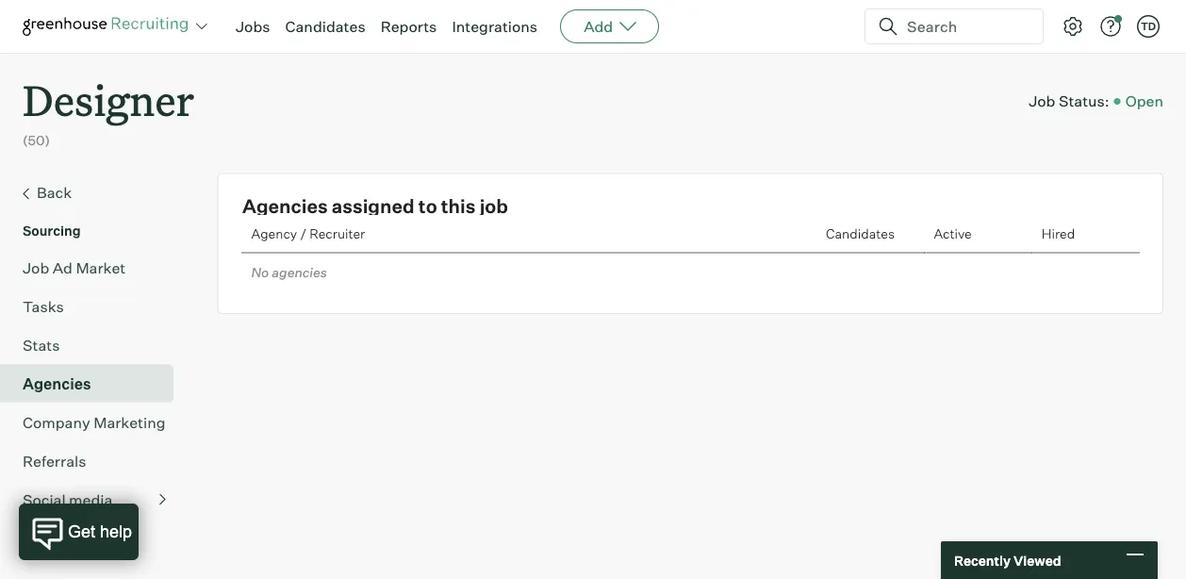 Task type: locate. For each thing, give the bounding box(es) containing it.
jobs link
[[236, 17, 270, 36]]

reports
[[381, 17, 437, 36]]

job left status:
[[1030, 92, 1056, 110]]

no
[[251, 264, 269, 280]]

integrations link
[[452, 17, 538, 36]]

sourcing
[[23, 222, 81, 239]]

candidates left active
[[827, 226, 895, 242]]

add
[[584, 17, 613, 36]]

reports link
[[381, 17, 437, 36]]

active
[[934, 226, 972, 242]]

this
[[441, 194, 475, 218]]

referrals
[[23, 452, 86, 470]]

no agencies
[[251, 264, 327, 280]]

integrations
[[452, 17, 538, 36]]

hired
[[1042, 226, 1076, 242]]

stats
[[23, 336, 60, 354]]

agencies
[[242, 194, 327, 218], [23, 374, 91, 393]]

0 horizontal spatial job
[[23, 258, 49, 277]]

job status:
[[1030, 92, 1110, 110]]

social
[[23, 490, 66, 509]]

1 horizontal spatial agencies
[[242, 194, 327, 218]]

agencies up company
[[23, 374, 91, 393]]

job for job ad market
[[23, 258, 49, 277]]

td button
[[1134, 11, 1164, 42]]

0 horizontal spatial candidates
[[285, 17, 366, 36]]

1 vertical spatial agencies
[[23, 374, 91, 393]]

0 horizontal spatial agencies
[[23, 374, 91, 393]]

referrals link
[[23, 450, 166, 472]]

agencies
[[272, 264, 327, 280]]

marketing
[[94, 413, 166, 432]]

assigned
[[331, 194, 414, 218]]

0 vertical spatial job
[[1030, 92, 1056, 110]]

tasks link
[[23, 295, 166, 318]]

candidates right jobs link
[[285, 17, 366, 36]]

social media
[[23, 490, 113, 509]]

job ad market link
[[23, 256, 166, 279]]

agencies up "agency"
[[242, 194, 327, 218]]

job left "ad"
[[23, 258, 49, 277]]

recently viewed
[[955, 552, 1062, 569]]

company marketing
[[23, 413, 166, 432]]

1 horizontal spatial candidates
[[827, 226, 895, 242]]

1 vertical spatial job
[[23, 258, 49, 277]]

1 horizontal spatial job
[[1030, 92, 1056, 110]]

configure image
[[1062, 15, 1085, 38]]

0 vertical spatial agencies
[[242, 194, 327, 218]]

(50)
[[23, 132, 50, 149]]

1 vertical spatial candidates
[[827, 226, 895, 242]]

job
[[1030, 92, 1056, 110], [23, 258, 49, 277]]

candidates
[[285, 17, 366, 36], [827, 226, 895, 242]]

agency / recruiter
[[251, 226, 365, 242]]

ad
[[53, 258, 73, 277]]



Task type: describe. For each thing, give the bounding box(es) containing it.
Top navigation search text field
[[900, 8, 1032, 45]]

switch applications element
[[191, 15, 213, 38]]

designer
[[23, 72, 194, 127]]

stats link
[[23, 334, 166, 356]]

designer link
[[23, 53, 194, 131]]

job ad market
[[23, 258, 126, 277]]

viewed
[[1014, 552, 1062, 569]]

back
[[37, 183, 72, 202]]

agencies assigned to this job
[[242, 194, 508, 218]]

tasks
[[23, 297, 64, 316]]

media
[[69, 490, 113, 509]]

job for job status:
[[1030, 92, 1056, 110]]

agencies link
[[23, 372, 166, 395]]

agencies for agencies
[[23, 374, 91, 393]]

recruiter
[[310, 226, 365, 242]]

designer (50)
[[23, 72, 194, 149]]

switch applications image
[[194, 17, 209, 36]]

market
[[76, 258, 126, 277]]

td
[[1141, 20, 1157, 33]]

recently
[[955, 552, 1011, 569]]

td button
[[1138, 15, 1160, 38]]

to
[[418, 194, 437, 218]]

agency
[[251, 226, 297, 242]]

status:
[[1059, 92, 1110, 110]]

back link
[[23, 181, 166, 205]]

0 vertical spatial candidates
[[285, 17, 366, 36]]

/
[[300, 226, 307, 242]]

company marketing link
[[23, 411, 166, 434]]

social media link
[[23, 488, 166, 511]]

company
[[23, 413, 90, 432]]

open
[[1126, 92, 1164, 110]]

candidates link
[[285, 17, 366, 36]]

add button
[[561, 9, 660, 43]]

agencies for agencies assigned to this job
[[242, 194, 327, 218]]

jobs
[[236, 17, 270, 36]]

job
[[479, 194, 508, 218]]



Task type: vqa. For each thing, say whether or not it's contained in the screenshot.
AD
yes



